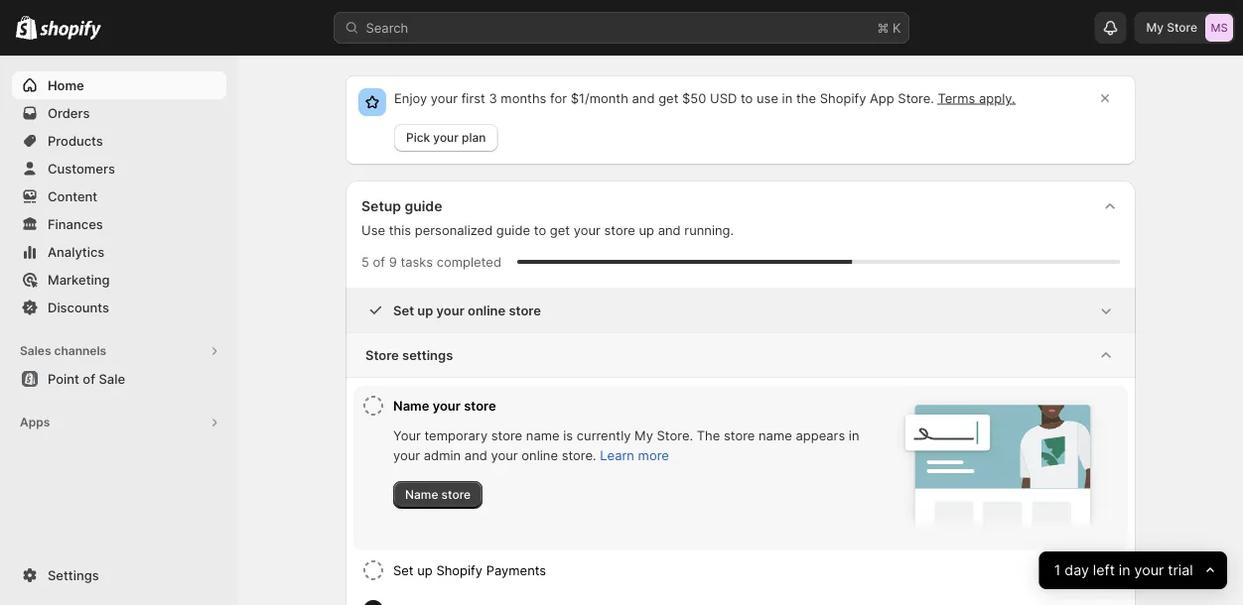 Task type: describe. For each thing, give the bounding box(es) containing it.
my store
[[1147, 20, 1198, 35]]

marketing
[[48, 272, 110, 288]]

home link
[[12, 72, 226, 99]]

tasks
[[401, 254, 433, 270]]

name for name store
[[405, 488, 438, 503]]

learn more
[[600, 448, 669, 463]]

set for set up shopify payments
[[393, 563, 414, 579]]

content
[[48, 189, 97, 204]]

appears
[[796, 428, 845, 443]]

your
[[393, 428, 421, 443]]

$50
[[682, 90, 707, 106]]

apply.
[[979, 90, 1016, 106]]

pick your plan
[[406, 131, 486, 145]]

2 horizontal spatial and
[[658, 222, 681, 238]]

set up your online store
[[393, 303, 541, 318]]

5
[[362, 254, 369, 270]]

apps
[[20, 416, 50, 430]]

name your store element
[[393, 426, 866, 510]]

is
[[563, 428, 573, 443]]

apps button
[[12, 409, 226, 437]]

payments
[[486, 563, 546, 579]]

products
[[48, 133, 103, 148]]

pick your plan link
[[394, 124, 498, 152]]

settings
[[48, 568, 99, 584]]

trial
[[1169, 563, 1194, 580]]

name store
[[405, 488, 471, 503]]

left
[[1094, 563, 1115, 580]]

shopify inside set up shopify payments 'dropdown button'
[[436, 563, 483, 579]]

set up shopify payments
[[393, 563, 546, 579]]

mark name your store as done image
[[362, 394, 385, 418]]

of for 9
[[373, 254, 385, 270]]

online inside your temporary store name is currently my store. the store name appears in your admin and your online store.
[[522, 448, 558, 463]]

0 vertical spatial in
[[782, 90, 793, 106]]

the
[[796, 90, 816, 106]]

pick
[[406, 131, 430, 145]]

content link
[[12, 183, 226, 211]]

usd
[[710, 90, 737, 106]]

app
[[870, 90, 895, 106]]

store. inside your temporary store name is currently my store. the store name appears in your admin and your online store.
[[657, 428, 693, 443]]

set up your online store button
[[346, 289, 1136, 333]]

name store link
[[393, 482, 483, 510]]

store down use this personalized guide to get your store up and running.
[[509, 303, 541, 318]]

setup
[[362, 198, 401, 215]]

finances link
[[12, 211, 226, 238]]

channels
[[54, 344, 106, 359]]

personalized
[[415, 222, 493, 238]]

⌘
[[877, 20, 889, 35]]

first
[[461, 90, 485, 106]]

analytics
[[48, 244, 105, 260]]

analytics link
[[12, 238, 226, 266]]

orders
[[48, 105, 90, 121]]

currently
[[577, 428, 631, 443]]

sales
[[20, 344, 51, 359]]

sale
[[99, 371, 125, 387]]

name your store
[[393, 398, 496, 414]]

learn
[[600, 448, 635, 463]]

learn more link
[[600, 448, 669, 463]]

in inside your temporary store name is currently my store. the store name appears in your admin and your online store.
[[849, 428, 860, 443]]

store right the
[[724, 428, 755, 443]]

temporary
[[425, 428, 488, 443]]

1 horizontal spatial get
[[659, 90, 679, 106]]

1 horizontal spatial and
[[632, 90, 655, 106]]

my store image
[[1206, 14, 1234, 42]]

set for set up your online store
[[393, 303, 414, 318]]

store settings button
[[346, 334, 1136, 377]]

more
[[638, 448, 669, 463]]

point of sale link
[[12, 365, 226, 393]]

store.
[[562, 448, 597, 463]]

5 of 9 tasks completed
[[362, 254, 502, 270]]

products link
[[12, 127, 226, 155]]

1 horizontal spatial guide
[[496, 222, 530, 238]]

day
[[1065, 563, 1090, 580]]

sales channels
[[20, 344, 106, 359]]

the
[[697, 428, 720, 443]]

your temporary store name is currently my store. the store name appears in your admin and your online store.
[[393, 428, 860, 463]]

1 horizontal spatial shopify image
[[40, 20, 102, 40]]

setup guide
[[362, 198, 442, 215]]

point of sale
[[48, 371, 125, 387]]

0 vertical spatial up
[[639, 222, 654, 238]]

⌘ k
[[877, 20, 901, 35]]

plan
[[462, 131, 486, 145]]

$1/month
[[571, 90, 629, 106]]

in inside dropdown button
[[1119, 563, 1131, 580]]

9
[[389, 254, 397, 270]]

enjoy
[[394, 90, 427, 106]]



Task type: vqa. For each thing, say whether or not it's contained in the screenshot.
Valid segment on the left of page
no



Task type: locate. For each thing, give the bounding box(es) containing it.
store. up more
[[657, 428, 693, 443]]

1 vertical spatial get
[[550, 222, 570, 238]]

online down 'completed'
[[468, 303, 506, 318]]

store.
[[898, 90, 934, 106], [657, 428, 693, 443]]

1 vertical spatial up
[[417, 303, 433, 318]]

3
[[489, 90, 497, 106]]

1 vertical spatial online
[[522, 448, 558, 463]]

set up store settings
[[393, 303, 414, 318]]

0 horizontal spatial shopify
[[436, 563, 483, 579]]

my up learn more
[[635, 428, 653, 443]]

to right personalized
[[534, 222, 546, 238]]

mark set up shopify payments as done image
[[362, 559, 385, 583]]

1 horizontal spatial store.
[[898, 90, 934, 106]]

enjoy your first 3 months for $1/month and get $50 usd to use in the shopify app store. terms apply.
[[394, 90, 1016, 106]]

1 vertical spatial store.
[[657, 428, 693, 443]]

0 horizontal spatial guide
[[405, 198, 442, 215]]

for
[[550, 90, 567, 106]]

guide
[[405, 198, 442, 215], [496, 222, 530, 238]]

my left my store image
[[1147, 20, 1164, 35]]

up inside set up shopify payments 'dropdown button'
[[417, 563, 433, 579]]

guide up 'completed'
[[496, 222, 530, 238]]

this
[[389, 222, 411, 238]]

1 set from the top
[[393, 303, 414, 318]]

1 horizontal spatial in
[[849, 428, 860, 443]]

point
[[48, 371, 79, 387]]

name for name your store
[[393, 398, 430, 414]]

0 horizontal spatial online
[[468, 303, 506, 318]]

of left sale
[[83, 371, 95, 387]]

use this personalized guide to get your store up and running.
[[362, 222, 734, 238]]

0 horizontal spatial of
[[83, 371, 95, 387]]

0 vertical spatial name
[[393, 398, 430, 414]]

use
[[757, 90, 779, 106]]

up
[[639, 222, 654, 238], [417, 303, 433, 318], [417, 563, 433, 579]]

0 vertical spatial shopify
[[820, 90, 866, 106]]

use
[[362, 222, 385, 238]]

1 vertical spatial and
[[658, 222, 681, 238]]

set inside 'dropdown button'
[[393, 563, 414, 579]]

up for set up your online store
[[417, 303, 433, 318]]

to
[[741, 90, 753, 106], [534, 222, 546, 238]]

0 vertical spatial online
[[468, 303, 506, 318]]

my
[[1147, 20, 1164, 35], [635, 428, 653, 443]]

store inside dropdown button
[[365, 348, 399, 363]]

1 horizontal spatial store
[[1167, 20, 1198, 35]]

marketing link
[[12, 266, 226, 294]]

2 vertical spatial up
[[417, 563, 433, 579]]

point of sale button
[[0, 365, 238, 393]]

and right "$1/month"
[[632, 90, 655, 106]]

to left use
[[741, 90, 753, 106]]

0 vertical spatial store
[[1167, 20, 1198, 35]]

store down "admin"
[[442, 488, 471, 503]]

1 horizontal spatial to
[[741, 90, 753, 106]]

up for set up shopify payments
[[417, 563, 433, 579]]

k
[[893, 20, 901, 35]]

name down "admin"
[[405, 488, 438, 503]]

1
[[1055, 563, 1061, 580]]

2 set from the top
[[393, 563, 414, 579]]

store left my store image
[[1167, 20, 1198, 35]]

of right 5
[[373, 254, 385, 270]]

store left settings at the left bottom of the page
[[365, 348, 399, 363]]

1 horizontal spatial name
[[759, 428, 792, 443]]

0 horizontal spatial shopify image
[[16, 15, 37, 39]]

shopify
[[820, 90, 866, 106], [436, 563, 483, 579]]

completed
[[437, 254, 502, 270]]

up inside set up your online store dropdown button
[[417, 303, 433, 318]]

name
[[393, 398, 430, 414], [405, 488, 438, 503]]

1 horizontal spatial of
[[373, 254, 385, 270]]

shopify right the
[[820, 90, 866, 106]]

0 horizontal spatial get
[[550, 222, 570, 238]]

in right left
[[1119, 563, 1131, 580]]

1 horizontal spatial my
[[1147, 20, 1164, 35]]

my inside your temporary store name is currently my store. the store name appears in your admin and your online store.
[[635, 428, 653, 443]]

set inside dropdown button
[[393, 303, 414, 318]]

0 vertical spatial my
[[1147, 20, 1164, 35]]

store left running.
[[604, 222, 635, 238]]

set up shopify payments button
[[393, 551, 1120, 591]]

0 vertical spatial set
[[393, 303, 414, 318]]

0 horizontal spatial store
[[365, 348, 399, 363]]

name up your
[[393, 398, 430, 414]]

shopify image
[[16, 15, 37, 39], [40, 20, 102, 40]]

orders link
[[12, 99, 226, 127]]

settings
[[402, 348, 453, 363]]

store right temporary
[[491, 428, 523, 443]]

sales channels button
[[12, 338, 226, 365]]

and inside your temporary store name is currently my store. the store name appears in your admin and your online store.
[[465, 448, 488, 463]]

0 vertical spatial guide
[[405, 198, 442, 215]]

running.
[[685, 222, 734, 238]]

finances
[[48, 217, 103, 232]]

and
[[632, 90, 655, 106], [658, 222, 681, 238], [465, 448, 488, 463]]

get
[[659, 90, 679, 106], [550, 222, 570, 238]]

customers
[[48, 161, 115, 176]]

store. right app at the right of page
[[898, 90, 934, 106]]

0 vertical spatial store.
[[898, 90, 934, 106]]

0 horizontal spatial store.
[[657, 428, 693, 443]]

in
[[782, 90, 793, 106], [849, 428, 860, 443], [1119, 563, 1131, 580]]

online left store.
[[522, 448, 558, 463]]

1 horizontal spatial shopify
[[820, 90, 866, 106]]

name your store button
[[393, 386, 866, 426]]

home
[[48, 77, 84, 93]]

of inside the point of sale link
[[83, 371, 95, 387]]

set
[[393, 303, 414, 318], [393, 563, 414, 579]]

in right appears
[[849, 428, 860, 443]]

1 vertical spatial set
[[393, 563, 414, 579]]

0 vertical spatial get
[[659, 90, 679, 106]]

up left running.
[[639, 222, 654, 238]]

1 vertical spatial my
[[635, 428, 653, 443]]

up up settings at the left bottom of the page
[[417, 303, 433, 318]]

name
[[526, 428, 560, 443], [759, 428, 792, 443]]

guide up this
[[405, 198, 442, 215]]

discounts
[[48, 300, 109, 315]]

2 horizontal spatial in
[[1119, 563, 1131, 580]]

admin
[[424, 448, 461, 463]]

set right mark set up shopify payments as done image
[[393, 563, 414, 579]]

1 vertical spatial guide
[[496, 222, 530, 238]]

1 horizontal spatial online
[[522, 448, 558, 463]]

0 horizontal spatial and
[[465, 448, 488, 463]]

terms
[[938, 90, 976, 106]]

and left running.
[[658, 222, 681, 238]]

1 day left in your trial button
[[1040, 552, 1228, 590]]

terms apply. link
[[938, 90, 1016, 106]]

0 horizontal spatial my
[[635, 428, 653, 443]]

customers link
[[12, 155, 226, 183]]

settings link
[[12, 562, 226, 590]]

2 vertical spatial and
[[465, 448, 488, 463]]

0 horizontal spatial name
[[526, 428, 560, 443]]

1 vertical spatial of
[[83, 371, 95, 387]]

1 name from the left
[[526, 428, 560, 443]]

your
[[431, 90, 458, 106], [433, 131, 459, 145], [574, 222, 601, 238], [437, 303, 465, 318], [433, 398, 461, 414], [393, 448, 420, 463], [491, 448, 518, 463], [1135, 563, 1165, 580]]

1 vertical spatial store
[[365, 348, 399, 363]]

of for sale
[[83, 371, 95, 387]]

search
[[366, 20, 408, 35]]

name inside dropdown button
[[393, 398, 430, 414]]

1 vertical spatial in
[[849, 428, 860, 443]]

1 vertical spatial to
[[534, 222, 546, 238]]

1 day left in your trial
[[1055, 563, 1194, 580]]

shopify left payments
[[436, 563, 483, 579]]

0 vertical spatial of
[[373, 254, 385, 270]]

name left is
[[526, 428, 560, 443]]

0 horizontal spatial in
[[782, 90, 793, 106]]

0 horizontal spatial to
[[534, 222, 546, 238]]

store
[[1167, 20, 1198, 35], [365, 348, 399, 363]]

up right mark set up shopify payments as done image
[[417, 563, 433, 579]]

months
[[501, 90, 547, 106]]

store up temporary
[[464, 398, 496, 414]]

and down temporary
[[465, 448, 488, 463]]

in left the
[[782, 90, 793, 106]]

store settings
[[365, 348, 453, 363]]

2 name from the left
[[759, 428, 792, 443]]

0 vertical spatial to
[[741, 90, 753, 106]]

name left appears
[[759, 428, 792, 443]]

online inside dropdown button
[[468, 303, 506, 318]]

1 vertical spatial shopify
[[436, 563, 483, 579]]

0 vertical spatial and
[[632, 90, 655, 106]]

2 vertical spatial in
[[1119, 563, 1131, 580]]

1 vertical spatial name
[[405, 488, 438, 503]]

discounts link
[[12, 294, 226, 322]]



